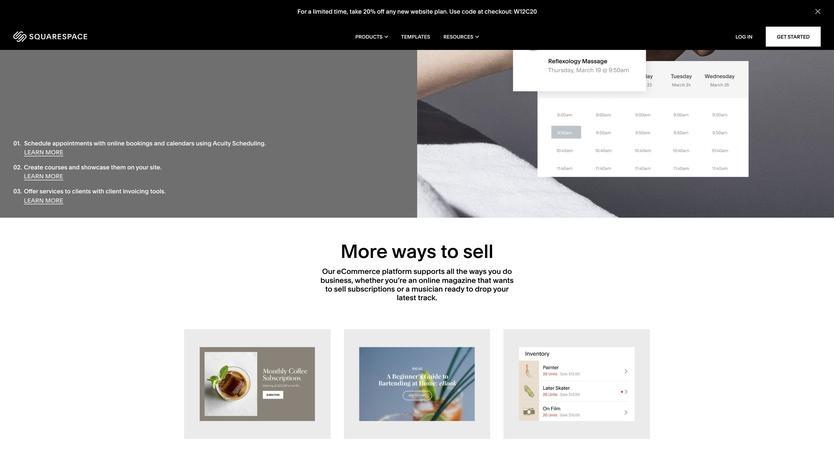 Task type: vqa. For each thing, say whether or not it's contained in the screenshot.


Task type: locate. For each thing, give the bounding box(es) containing it.
learn down 'schedule'
[[24, 149, 44, 156]]

sell inside an online store isn't just for physical goods. create a website to sell your services.
[[82, 21, 94, 30]]

w12c20
[[514, 8, 537, 15]]

1 vertical spatial more
[[45, 173, 63, 180]]

learn up the offer
[[24, 173, 44, 180]]

1 horizontal spatial and
[[154, 139, 165, 147]]

learn more link down courses
[[24, 173, 63, 181]]

sell digital content example image
[[359, 347, 475, 421]]

1 horizontal spatial online
[[107, 139, 125, 147]]

track.
[[418, 294, 437, 303]]

learn more link down services
[[24, 197, 63, 205]]

0 vertical spatial learn
[[24, 149, 44, 156]]

more up courses
[[45, 149, 63, 156]]

supports
[[414, 267, 445, 276]]

more
[[45, 149, 63, 156], [45, 173, 63, 180], [45, 197, 63, 204]]

1 vertical spatial a
[[39, 21, 43, 30]]

0 horizontal spatial sell
[[82, 21, 94, 30]]

0 vertical spatial your
[[96, 21, 111, 30]]

0 horizontal spatial and
[[69, 163, 80, 171]]

goods.
[[140, 12, 164, 21]]

learn
[[24, 149, 44, 156], [24, 173, 44, 180], [24, 197, 44, 204]]

to inside 03. offer services to clients with client invoicing tools. learn more
[[65, 187, 71, 195]]

latest
[[397, 294, 416, 303]]

0 horizontal spatial a
[[39, 21, 43, 30]]

0 horizontal spatial your
[[96, 21, 111, 30]]

learn for create
[[24, 173, 44, 180]]

2 vertical spatial your
[[493, 285, 509, 294]]

schedule
[[24, 139, 51, 147]]

with left the client on the left of page
[[92, 187, 104, 195]]

create inside 02. create courses and showcase them on your site. learn more
[[24, 163, 43, 171]]

0 vertical spatial learn more link
[[24, 149, 63, 156]]

for a limited time, take 20% off any new website plan. use code at checkout: w12c20
[[297, 8, 537, 15]]

to
[[74, 21, 81, 30], [65, 187, 71, 195], [441, 240, 459, 263], [325, 285, 332, 294], [466, 285, 473, 294]]

create up squarespace logo
[[13, 21, 37, 30]]

and inside 01. schedule appointments with online bookings and calendars using acuity scheduling. learn more
[[154, 139, 165, 147]]

online
[[25, 12, 46, 21], [107, 139, 125, 147], [419, 276, 440, 285]]

a right for
[[308, 8, 311, 15]]

1 vertical spatial and
[[69, 163, 80, 171]]

and right bookings
[[154, 139, 165, 147]]

0 vertical spatial more
[[45, 149, 63, 156]]

2 vertical spatial sell
[[334, 285, 346, 294]]

products
[[355, 33, 383, 40]]

learn down the offer
[[24, 197, 44, 204]]

to up all
[[441, 240, 459, 263]]

learn more link
[[24, 149, 63, 156], [24, 173, 63, 181], [24, 197, 63, 205]]

ways up supports
[[392, 240, 436, 263]]

1 horizontal spatial your
[[136, 163, 148, 171]]

to left just
[[74, 21, 81, 30]]

log
[[736, 33, 746, 40]]

with
[[94, 139, 106, 147], [92, 187, 104, 195]]

02.
[[13, 163, 22, 171]]

1 horizontal spatial sell
[[334, 285, 346, 294]]

a right or
[[406, 285, 410, 294]]

0 vertical spatial and
[[154, 139, 165, 147]]

website inside an online store isn't just for physical goods. create a website to sell your services.
[[44, 21, 72, 30]]

0 vertical spatial sell
[[82, 21, 94, 30]]

more for courses
[[45, 173, 63, 180]]

website
[[410, 8, 433, 15], [44, 21, 72, 30]]

subscriptions button example image
[[200, 347, 315, 421]]

2 vertical spatial a
[[406, 285, 410, 294]]

and right courses
[[69, 163, 80, 171]]

your up squarespace logo link
[[96, 21, 111, 30]]

courses
[[45, 163, 67, 171]]

ready
[[445, 285, 465, 294]]

your right drop
[[493, 285, 509, 294]]

a inside our ecommerce platform supports all the ways you do business, whether you're an online magazine that wants to sell subscriptions or a musician ready to drop your latest track.
[[406, 285, 410, 294]]

your
[[96, 21, 111, 30], [136, 163, 148, 171], [493, 285, 509, 294]]

squarespace logo link
[[13, 31, 175, 42]]

and
[[154, 139, 165, 147], [69, 163, 80, 171]]

create
[[13, 21, 37, 30], [24, 163, 43, 171]]

platform
[[382, 267, 412, 276]]

learn inside 02. create courses and showcase them on your site. learn more
[[24, 173, 44, 180]]

1 vertical spatial create
[[24, 163, 43, 171]]

with up showcase
[[94, 139, 106, 147]]

a inside an online store isn't just for physical goods. create a website to sell your services.
[[39, 21, 43, 30]]

magazine
[[442, 276, 476, 285]]

1 vertical spatial with
[[92, 187, 104, 195]]

ways
[[392, 240, 436, 263], [469, 267, 487, 276]]

0 vertical spatial a
[[308, 8, 311, 15]]

to left clients
[[65, 187, 71, 195]]

more
[[341, 240, 388, 263]]

your inside an online store isn't just for physical goods. create a website to sell your services.
[[96, 21, 111, 30]]

log             in link
[[736, 33, 753, 40]]

drop
[[475, 285, 492, 294]]

to left drop
[[466, 285, 473, 294]]

physical
[[109, 12, 138, 21]]

your inside our ecommerce platform supports all the ways you do business, whether you're an online magazine that wants to sell subscriptions or a musician ready to drop your latest track.
[[493, 285, 509, 294]]

0 horizontal spatial online
[[25, 12, 46, 21]]

website up squarespace logo
[[44, 21, 72, 30]]

0 vertical spatial with
[[94, 139, 106, 147]]

2 horizontal spatial a
[[406, 285, 410, 294]]

for
[[98, 12, 108, 21]]

that
[[478, 276, 491, 285]]

off
[[377, 8, 384, 15]]

more down courses
[[45, 173, 63, 180]]

1 horizontal spatial ways
[[469, 267, 487, 276]]

your inside 02. create courses and showcase them on your site. learn more
[[136, 163, 148, 171]]

2 vertical spatial learn more link
[[24, 197, 63, 205]]

scheduling.
[[232, 139, 266, 147]]

do
[[503, 267, 512, 276]]

learn inside 03. offer services to clients with client invoicing tools. learn more
[[24, 197, 44, 204]]

1 vertical spatial your
[[136, 163, 148, 171]]

1 vertical spatial learn more link
[[24, 173, 63, 181]]

create right 02.
[[24, 163, 43, 171]]

services.
[[113, 21, 144, 30]]

more inside 03. offer services to clients with client invoicing tools. learn more
[[45, 197, 63, 204]]

an
[[408, 276, 417, 285]]

1 vertical spatial learn
[[24, 173, 44, 180]]

2 vertical spatial online
[[419, 276, 440, 285]]

1 vertical spatial sell
[[463, 240, 494, 263]]

0 vertical spatial website
[[410, 8, 433, 15]]

services
[[40, 187, 63, 195]]

the
[[456, 267, 468, 276]]

our
[[322, 267, 335, 276]]

20%
[[363, 8, 376, 15]]

0 vertical spatial online
[[25, 12, 46, 21]]

learn more link down 'schedule'
[[24, 149, 63, 156]]

more down services
[[45, 197, 63, 204]]

just
[[84, 12, 97, 21]]

1 vertical spatial online
[[107, 139, 125, 147]]

learn more link for schedule
[[24, 149, 63, 156]]

1 vertical spatial ways
[[469, 267, 487, 276]]

sell inside our ecommerce platform supports all the ways you do business, whether you're an online magazine that wants to sell subscriptions or a musician ready to drop your latest track.
[[334, 285, 346, 294]]

you
[[488, 267, 501, 276]]

musician
[[412, 285, 443, 294]]

learn for offer
[[24, 197, 44, 204]]

sell down our
[[334, 285, 346, 294]]

your right on
[[136, 163, 148, 171]]

0 vertical spatial create
[[13, 21, 37, 30]]

2 vertical spatial learn
[[24, 197, 44, 204]]

more inside 02. create courses and showcase them on your site. learn more
[[45, 173, 63, 180]]

business,
[[320, 276, 353, 285]]

website right new
[[410, 8, 433, 15]]

2 horizontal spatial your
[[493, 285, 509, 294]]

0 vertical spatial ways
[[392, 240, 436, 263]]

clients
[[72, 187, 91, 195]]

code
[[462, 8, 476, 15]]

sell up squarespace logo link
[[82, 21, 94, 30]]

site.
[[150, 163, 162, 171]]

sell
[[82, 21, 94, 30], [463, 240, 494, 263], [334, 285, 346, 294]]

get
[[777, 33, 787, 40]]

0 horizontal spatial website
[[44, 21, 72, 30]]

a up squarespace logo
[[39, 21, 43, 30]]

a
[[308, 8, 311, 15], [39, 21, 43, 30], [406, 285, 410, 294]]

ways right the the
[[469, 267, 487, 276]]

2 horizontal spatial online
[[419, 276, 440, 285]]

sell up you
[[463, 240, 494, 263]]

online inside an online store isn't just for physical goods. create a website to sell your services.
[[25, 12, 46, 21]]

2 vertical spatial more
[[45, 197, 63, 204]]

1 vertical spatial website
[[44, 21, 72, 30]]

checkout:
[[484, 8, 512, 15]]



Task type: describe. For each thing, give the bounding box(es) containing it.
skin care image
[[417, 0, 834, 218]]

limited
[[313, 8, 332, 15]]

in
[[747, 33, 753, 40]]

01. schedule appointments with online bookings and calendars using acuity scheduling. learn more
[[13, 139, 266, 156]]

subscriptions
[[348, 285, 395, 294]]

templates link
[[401, 23, 430, 50]]

isn't
[[68, 12, 82, 21]]

sample appointments page image
[[502, 17, 749, 177]]

at
[[478, 8, 483, 15]]

log             in
[[736, 33, 753, 40]]

wants
[[493, 276, 514, 285]]

1 horizontal spatial a
[[308, 8, 311, 15]]

squarespace logo image
[[13, 31, 87, 42]]

and inside 02. create courses and showcase them on your site. learn more
[[69, 163, 80, 171]]

bookings
[[126, 139, 153, 147]]

more for services
[[45, 197, 63, 204]]

with inside 01. schedule appointments with online bookings and calendars using acuity scheduling. learn more
[[94, 139, 106, 147]]

0 horizontal spatial ways
[[392, 240, 436, 263]]

use
[[449, 8, 460, 15]]

tools.
[[150, 187, 166, 195]]

client
[[106, 187, 121, 195]]

on
[[127, 163, 135, 171]]

to inside an online store isn't just for physical goods. create a website to sell your services.
[[74, 21, 81, 30]]

plan.
[[434, 8, 448, 15]]

started
[[788, 33, 810, 40]]

create inside an online store isn't just for physical goods. create a website to sell your services.
[[13, 21, 37, 30]]

resources
[[443, 33, 473, 40]]

take
[[350, 8, 362, 15]]

using
[[196, 139, 212, 147]]

our ecommerce platform supports all the ways you do business, whether you're an online magazine that wants to sell subscriptions or a musician ready to drop your latest track.
[[320, 267, 514, 303]]

time,
[[334, 8, 348, 15]]

more inside 01. schedule appointments with online bookings and calendars using acuity scheduling. learn more
[[45, 149, 63, 156]]

offer
[[24, 187, 38, 195]]

online inside 01. schedule appointments with online bookings and calendars using acuity scheduling. learn more
[[107, 139, 125, 147]]

whether
[[355, 276, 384, 285]]

an
[[13, 12, 23, 21]]

03.
[[13, 187, 22, 195]]

to down our
[[325, 285, 332, 294]]

online inside our ecommerce platform supports all the ways you do business, whether you're an online magazine that wants to sell subscriptions or a musician ready to drop your latest track.
[[419, 276, 440, 285]]

invoicing
[[123, 187, 149, 195]]

more ways to sell
[[341, 240, 494, 263]]

an online store isn't just for physical goods. create a website to sell your services.
[[13, 12, 164, 30]]

learn more link for create
[[24, 173, 63, 181]]

appointments
[[52, 139, 92, 147]]

03. offer services to clients with client invoicing tools. learn more
[[13, 187, 166, 204]]

showcase
[[81, 163, 110, 171]]

01.
[[13, 139, 21, 147]]

get started
[[777, 33, 810, 40]]

or
[[397, 285, 404, 294]]

them
[[111, 163, 126, 171]]

ways inside our ecommerce platform supports all the ways you do business, whether you're an online magazine that wants to sell subscriptions or a musician ready to drop your latest track.
[[469, 267, 487, 276]]

store
[[48, 12, 66, 21]]

2 horizontal spatial sell
[[463, 240, 494, 263]]

you're
[[385, 276, 407, 285]]

new
[[397, 8, 409, 15]]

learn more link for offer
[[24, 197, 63, 205]]

1 horizontal spatial website
[[410, 8, 433, 15]]

products button
[[355, 23, 388, 50]]

with inside 03. offer services to clients with client invoicing tools. learn more
[[92, 187, 104, 195]]

calendars
[[166, 139, 194, 147]]

sell in person button example image
[[519, 347, 635, 421]]

get started link
[[766, 27, 821, 47]]

acuity
[[213, 139, 231, 147]]

for
[[297, 8, 307, 15]]

all
[[447, 267, 455, 276]]

resources button
[[443, 23, 479, 50]]

02. create courses and showcase them on your site. learn more
[[13, 163, 162, 180]]

templates
[[401, 33, 430, 40]]

any
[[386, 8, 396, 15]]

ecommerce
[[337, 267, 380, 276]]

learn inside 01. schedule appointments with online bookings and calendars using acuity scheduling. learn more
[[24, 149, 44, 156]]



